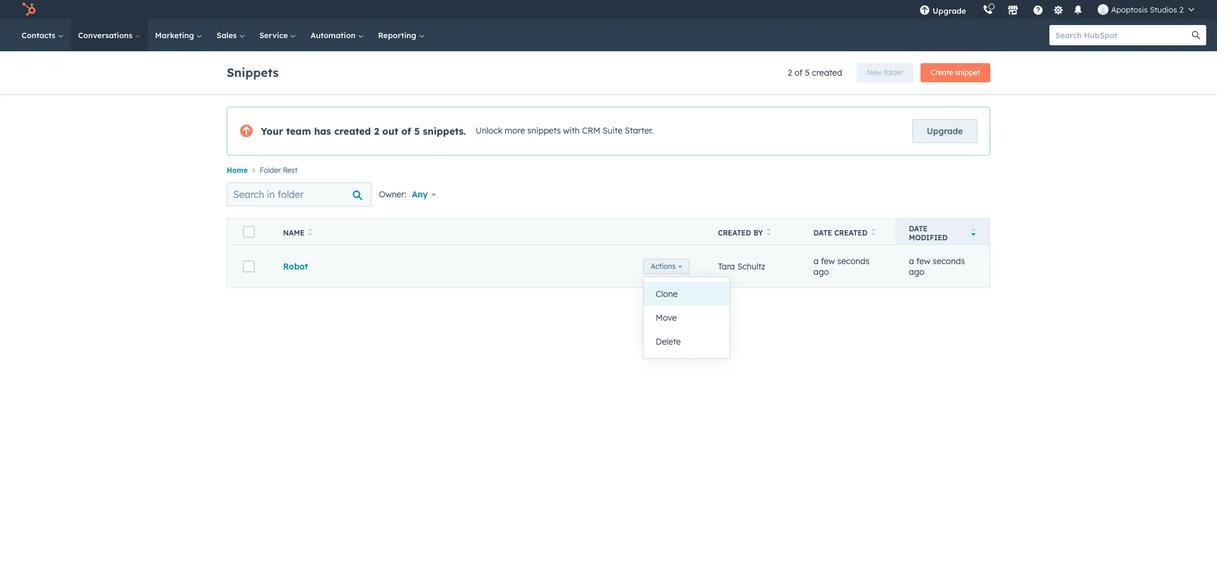 Task type: locate. For each thing, give the bounding box(es) containing it.
by
[[754, 229, 763, 238]]

press to sort. element right by
[[767, 228, 771, 238]]

has
[[314, 125, 331, 137]]

ago down date created
[[814, 267, 829, 277]]

apoptosis
[[1112, 5, 1148, 14]]

date
[[909, 224, 928, 233], [814, 229, 832, 238]]

0 vertical spatial 5
[[805, 67, 810, 78]]

2
[[1180, 5, 1184, 14], [788, 67, 792, 78], [374, 125, 379, 137]]

1 horizontal spatial few
[[917, 256, 931, 267]]

1 a few seconds ago from the left
[[814, 256, 870, 277]]

2 vertical spatial created
[[835, 229, 868, 238]]

2 a from the left
[[909, 256, 914, 267]]

conversations link
[[71, 19, 148, 51]]

1 horizontal spatial a few seconds ago
[[909, 256, 965, 277]]

1 horizontal spatial date
[[909, 224, 928, 233]]

snippet
[[956, 68, 981, 77]]

settings image
[[1053, 5, 1064, 16]]

out
[[382, 125, 399, 137]]

press to sort. element right date created
[[871, 228, 876, 238]]

0 horizontal spatial date
[[814, 229, 832, 238]]

press to sort. element for date created
[[871, 228, 876, 238]]

actions
[[651, 262, 676, 271]]

2 inside popup button
[[1180, 5, 1184, 14]]

any
[[412, 189, 428, 200]]

help image
[[1033, 5, 1044, 16]]

2 of 5 created
[[788, 67, 842, 78]]

1 horizontal spatial of
[[795, 67, 803, 78]]

home
[[227, 166, 248, 175]]

0 horizontal spatial press to sort. image
[[308, 228, 313, 237]]

snippets banner
[[227, 60, 991, 82]]

reporting
[[378, 30, 419, 40]]

1 horizontal spatial press to sort. element
[[767, 228, 771, 238]]

upgrade inside menu
[[933, 6, 966, 16]]

suite
[[603, 125, 623, 136]]

1 vertical spatial created
[[334, 125, 371, 137]]

0 horizontal spatial few
[[821, 256, 835, 267]]

2 ago from the left
[[909, 267, 925, 277]]

1 press to sort. image from the left
[[308, 228, 313, 237]]

created
[[812, 67, 842, 78], [334, 125, 371, 137], [835, 229, 868, 238]]

seconds down date created button
[[838, 256, 870, 267]]

0 horizontal spatial seconds
[[838, 256, 870, 267]]

0 horizontal spatial 2
[[374, 125, 379, 137]]

1 vertical spatial of
[[402, 125, 411, 137]]

date created button
[[799, 219, 895, 245]]

a
[[814, 256, 819, 267], [909, 256, 914, 267]]

settings link
[[1051, 3, 1066, 16]]

robot link
[[283, 261, 308, 272]]

0 horizontal spatial a few seconds ago
[[814, 256, 870, 277]]

press to sort. element inside date created button
[[871, 228, 876, 238]]

upgrade
[[933, 6, 966, 16], [927, 126, 963, 137]]

apoptosis studios 2
[[1112, 5, 1184, 14]]

1 horizontal spatial 2
[[788, 67, 792, 78]]

0 vertical spatial of
[[795, 67, 803, 78]]

date left descending sort. press to sort ascending. icon
[[909, 224, 928, 233]]

notifications button
[[1069, 0, 1089, 19]]

a few seconds ago down date created
[[814, 256, 870, 277]]

1 horizontal spatial 5
[[805, 67, 810, 78]]

press to sort. image for date created
[[871, 228, 876, 237]]

press to sort. image right date created
[[871, 228, 876, 237]]

1 horizontal spatial press to sort. image
[[871, 228, 876, 237]]

1 press to sort. element from the left
[[308, 228, 313, 238]]

navigation
[[227, 163, 991, 178]]

2 a few seconds ago from the left
[[909, 256, 965, 277]]

seconds
[[838, 256, 870, 267], [933, 256, 965, 267]]

5 inside snippets banner
[[805, 67, 810, 78]]

ago down modified
[[909, 267, 925, 277]]

modified
[[909, 233, 948, 242]]

starter.
[[625, 125, 653, 136]]

contacts
[[21, 30, 58, 40]]

conversations
[[78, 30, 135, 40]]

your team has created 2 out of 5 snippets.
[[261, 125, 466, 137]]

few down modified
[[917, 256, 931, 267]]

search button
[[1186, 25, 1207, 45]]

date inside button
[[814, 229, 832, 238]]

seconds down the date modified 'button'
[[933, 256, 965, 267]]

a down date created
[[814, 256, 819, 267]]

press to sort. image inside name button
[[308, 228, 313, 237]]

press to sort. element inside name button
[[308, 228, 313, 238]]

hubspot image
[[21, 2, 36, 17]]

apoptosis studios 2 button
[[1091, 0, 1202, 19]]

2 seconds from the left
[[933, 256, 965, 267]]

2 horizontal spatial press to sort. element
[[871, 228, 876, 238]]

menu
[[912, 0, 1203, 19]]

more
[[505, 125, 525, 136]]

few down date created
[[821, 256, 835, 267]]

2 few from the left
[[917, 256, 931, 267]]

0 horizontal spatial ago
[[814, 267, 829, 277]]

0 horizontal spatial a
[[814, 256, 819, 267]]

1 seconds from the left
[[838, 256, 870, 267]]

create snippet
[[931, 68, 981, 77]]

3 press to sort. element from the left
[[871, 228, 876, 238]]

1 vertical spatial upgrade
[[927, 126, 963, 137]]

1 horizontal spatial seconds
[[933, 256, 965, 267]]

Search HubSpot search field
[[1050, 25, 1196, 45]]

of
[[795, 67, 803, 78], [402, 125, 411, 137]]

date right press to sort. image
[[814, 229, 832, 238]]

help button
[[1029, 0, 1049, 19]]

clone button
[[644, 282, 730, 306]]

service link
[[252, 19, 303, 51]]

upgrade down create
[[927, 126, 963, 137]]

hubspot link
[[14, 2, 45, 17]]

0 horizontal spatial press to sort. element
[[308, 228, 313, 238]]

service
[[259, 30, 290, 40]]

automation
[[311, 30, 358, 40]]

press to sort. image right name on the top left of page
[[308, 228, 313, 237]]

2 press to sort. element from the left
[[767, 228, 771, 238]]

press to sort. image
[[767, 228, 771, 237]]

0 vertical spatial upgrade
[[933, 6, 966, 16]]

a down modified
[[909, 256, 914, 267]]

1 vertical spatial 5
[[414, 125, 420, 137]]

calling icon button
[[978, 2, 999, 17]]

1 vertical spatial 2
[[788, 67, 792, 78]]

schultz
[[738, 261, 766, 272]]

2 press to sort. image from the left
[[871, 228, 876, 237]]

create
[[931, 68, 954, 77]]

2 horizontal spatial 2
[[1180, 5, 1184, 14]]

ago
[[814, 267, 829, 277], [909, 267, 925, 277]]

1 ago from the left
[[814, 267, 829, 277]]

name button
[[269, 219, 704, 245]]

of inside snippets banner
[[795, 67, 803, 78]]

1 horizontal spatial ago
[[909, 267, 925, 277]]

few
[[821, 256, 835, 267], [917, 256, 931, 267]]

marketplaces button
[[1001, 0, 1026, 19]]

press to sort. image inside date created button
[[871, 228, 876, 237]]

move
[[656, 313, 677, 323]]

a few seconds ago
[[814, 256, 870, 277], [909, 256, 965, 277]]

0 vertical spatial 2
[[1180, 5, 1184, 14]]

created inside button
[[835, 229, 868, 238]]

your
[[261, 125, 283, 137]]

0 horizontal spatial of
[[402, 125, 411, 137]]

a few seconds ago down modified
[[909, 256, 965, 277]]

date modified button
[[895, 219, 990, 245]]

0 vertical spatial created
[[812, 67, 842, 78]]

press to sort. element
[[308, 228, 313, 238], [767, 228, 771, 238], [871, 228, 876, 238]]

5
[[805, 67, 810, 78], [414, 125, 420, 137]]

upgrade right upgrade image
[[933, 6, 966, 16]]

menu item
[[975, 0, 977, 19]]

Search search field
[[227, 183, 372, 207]]

delete
[[656, 337, 681, 347]]

move button
[[644, 306, 730, 330]]

press to sort. element inside created by button
[[767, 228, 771, 238]]

date inside date modified
[[909, 224, 928, 233]]

press to sort. image
[[308, 228, 313, 237], [871, 228, 876, 237]]

created inside snippets banner
[[812, 67, 842, 78]]

press to sort. element right name on the top left of page
[[308, 228, 313, 238]]

delete button
[[644, 330, 730, 354]]

sales link
[[210, 19, 252, 51]]

1 horizontal spatial a
[[909, 256, 914, 267]]



Task type: describe. For each thing, give the bounding box(es) containing it.
crm
[[582, 125, 600, 136]]

automation link
[[303, 19, 371, 51]]

upgrade image
[[920, 5, 931, 16]]

folder
[[884, 68, 904, 77]]

snippets
[[528, 125, 561, 136]]

2 vertical spatial 2
[[374, 125, 379, 137]]

new folder button
[[857, 63, 914, 82]]

date created
[[814, 229, 868, 238]]

notifications image
[[1073, 5, 1084, 16]]

date for date modified
[[909, 224, 928, 233]]

date modified
[[909, 224, 948, 242]]

search image
[[1192, 31, 1201, 39]]

new folder
[[867, 68, 904, 77]]

created
[[718, 229, 751, 238]]

0 horizontal spatial 5
[[414, 125, 420, 137]]

marketing
[[155, 30, 196, 40]]

with
[[563, 125, 580, 136]]

rest
[[283, 166, 298, 175]]

descending sort. press to sort ascending. element
[[971, 228, 976, 238]]

team
[[286, 125, 311, 137]]

folder rest
[[260, 166, 298, 175]]

created for 5
[[812, 67, 842, 78]]

1 a from the left
[[814, 256, 819, 267]]

1 few from the left
[[821, 256, 835, 267]]

press to sort. element for name
[[308, 228, 313, 238]]

reporting link
[[371, 19, 432, 51]]

calling icon image
[[983, 5, 994, 16]]

name
[[283, 229, 305, 238]]

press to sort. image for name
[[308, 228, 313, 237]]

contacts link
[[14, 19, 71, 51]]

date for date created
[[814, 229, 832, 238]]

folder
[[260, 166, 281, 175]]

tara schultz
[[718, 261, 766, 272]]

marketing link
[[148, 19, 210, 51]]

new
[[867, 68, 882, 77]]

create snippet button
[[921, 63, 991, 82]]

sales
[[217, 30, 239, 40]]

tara
[[718, 261, 735, 272]]

clone
[[656, 289, 678, 300]]

actions button
[[643, 259, 690, 274]]

home button
[[227, 166, 248, 175]]

any button
[[411, 183, 444, 207]]

menu containing apoptosis studios 2
[[912, 0, 1203, 19]]

owner:
[[379, 189, 407, 200]]

2 inside snippets banner
[[788, 67, 792, 78]]

tara schultz image
[[1098, 4, 1109, 15]]

created by button
[[704, 219, 799, 245]]

marketplaces image
[[1008, 5, 1019, 16]]

created by
[[718, 229, 763, 238]]

navigation containing home
[[227, 163, 991, 178]]

snippets.
[[423, 125, 466, 137]]

upgrade link
[[912, 119, 978, 143]]

robot
[[283, 261, 308, 272]]

unlock more snippets with crm suite starter.
[[476, 125, 653, 136]]

press to sort. element for created by
[[767, 228, 771, 238]]

descending sort. press to sort ascending. image
[[971, 228, 976, 237]]

snippets
[[227, 65, 279, 80]]

created for has
[[334, 125, 371, 137]]

studios
[[1150, 5, 1178, 14]]

unlock
[[476, 125, 503, 136]]



Task type: vqa. For each thing, say whether or not it's contained in the screenshot.
leftmost few
yes



